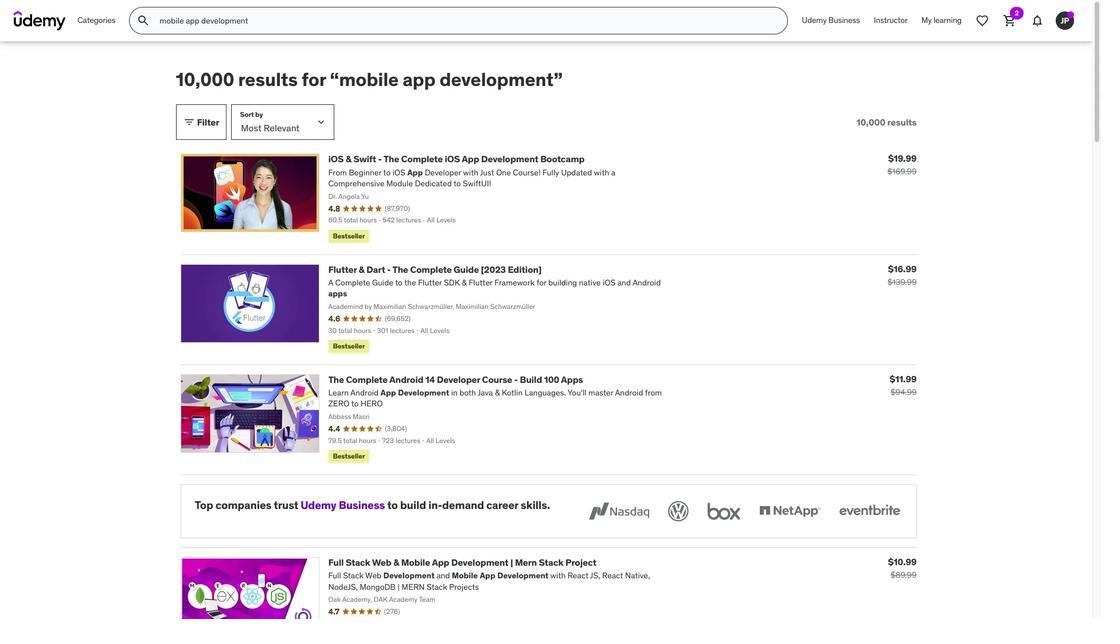 Task type: describe. For each thing, give the bounding box(es) containing it.
flutter & dart - the complete guide [2023 edition]
[[329, 264, 542, 275]]

results for 10,000 results for "mobile app development"
[[238, 68, 298, 91]]

$10.99 $89.99
[[889, 557, 917, 581]]

Search for anything text field
[[157, 11, 774, 30]]

my
[[922, 15, 932, 25]]

0 horizontal spatial udemy business link
[[301, 499, 385, 512]]

0 horizontal spatial business
[[339, 499, 385, 512]]

$16.99 $139.99
[[888, 263, 917, 287]]

demand
[[442, 499, 484, 512]]

course
[[482, 374, 513, 385]]

in-
[[429, 499, 442, 512]]

results for 10,000 results
[[888, 116, 917, 128]]

categories
[[77, 15, 116, 25]]

1 horizontal spatial app
[[462, 153, 480, 165]]

mern
[[515, 557, 537, 569]]

filter button
[[176, 105, 227, 140]]

guide
[[454, 264, 479, 275]]

[2023
[[481, 264, 506, 275]]

edition]
[[508, 264, 542, 275]]

instructor link
[[868, 7, 915, 34]]

development"
[[440, 68, 563, 91]]

complete for ios
[[401, 153, 443, 165]]

$169.99
[[888, 167, 917, 177]]

the for dart
[[393, 264, 408, 275]]

udemy business
[[802, 15, 861, 25]]

"mobile
[[330, 68, 399, 91]]

|
[[511, 557, 513, 569]]

10,000 results
[[857, 116, 917, 128]]

build
[[400, 499, 426, 512]]

the for swift
[[384, 153, 399, 165]]

udemy image
[[14, 11, 66, 30]]

1 horizontal spatial udemy business link
[[796, 7, 868, 34]]

1 vertical spatial udemy
[[301, 499, 337, 512]]

volkswagen image
[[666, 499, 691, 524]]

bootcamp
[[541, 153, 585, 165]]

$94.99
[[891, 387, 917, 398]]

learning
[[934, 15, 962, 25]]

- for dart
[[387, 264, 391, 275]]

10,000 results status
[[857, 116, 917, 128]]

1 stack from the left
[[346, 557, 371, 569]]

0 vertical spatial development
[[481, 153, 539, 165]]

build
[[520, 374, 542, 385]]

the complete android 14 developer course - build 100 apps link
[[329, 374, 583, 385]]

$89.99
[[891, 570, 917, 581]]

my learning
[[922, 15, 962, 25]]

instructor
[[874, 15, 908, 25]]

skills.
[[521, 499, 550, 512]]

udemy inside udemy business link
[[802, 15, 827, 25]]



Task type: vqa. For each thing, say whether or not it's contained in the screenshot.
bottommost the course
no



Task type: locate. For each thing, give the bounding box(es) containing it.
1 horizontal spatial udemy
[[802, 15, 827, 25]]

app
[[462, 153, 480, 165], [432, 557, 450, 569]]

10,000
[[176, 68, 234, 91], [857, 116, 886, 128]]

ios & swift - the complete ios app development bootcamp link
[[329, 153, 585, 165]]

0 horizontal spatial stack
[[346, 557, 371, 569]]

1 vertical spatial development
[[452, 557, 509, 569]]

mobile
[[401, 557, 430, 569]]

$19.99
[[889, 153, 917, 164]]

development left bootcamp at top
[[481, 153, 539, 165]]

- right dart on the top of page
[[387, 264, 391, 275]]

app
[[403, 68, 436, 91]]

my learning link
[[915, 7, 969, 34]]

jp
[[1061, 15, 1070, 26]]

$16.99
[[889, 263, 917, 275]]

2 vertical spatial the
[[329, 374, 344, 385]]

you have alerts image
[[1068, 11, 1075, 18]]

flutter & dart - the complete guide [2023 edition] link
[[329, 264, 542, 275]]

udemy
[[802, 15, 827, 25], [301, 499, 337, 512]]

0 horizontal spatial udemy
[[301, 499, 337, 512]]

jp link
[[1052, 7, 1079, 34]]

-
[[378, 153, 382, 165], [387, 264, 391, 275], [515, 374, 518, 385]]

full stack web & mobile app development | mern stack project link
[[329, 557, 597, 569]]

results
[[238, 68, 298, 91], [888, 116, 917, 128]]

0 vertical spatial 10,000
[[176, 68, 234, 91]]

results inside 'status'
[[888, 116, 917, 128]]

top companies trust udemy business to build in-demand career skills.
[[195, 499, 550, 512]]

0 horizontal spatial app
[[432, 557, 450, 569]]

flutter
[[329, 264, 357, 275]]

2 vertical spatial -
[[515, 374, 518, 385]]

notifications image
[[1031, 14, 1045, 28]]

100
[[544, 374, 560, 385]]

$11.99 $94.99
[[890, 373, 917, 398]]

business left instructor
[[829, 15, 861, 25]]

1 vertical spatial business
[[339, 499, 385, 512]]

1 vertical spatial app
[[432, 557, 450, 569]]

$10.99
[[889, 557, 917, 568]]

business left to
[[339, 499, 385, 512]]

- left build
[[515, 374, 518, 385]]

0 vertical spatial -
[[378, 153, 382, 165]]

1 horizontal spatial &
[[359, 264, 365, 275]]

filter
[[197, 116, 219, 128]]

0 horizontal spatial ios
[[329, 153, 344, 165]]

1 vertical spatial udemy business link
[[301, 499, 385, 512]]

$19.99 $169.99
[[888, 153, 917, 177]]

& left swift
[[346, 153, 352, 165]]

1 vertical spatial 10,000
[[857, 116, 886, 128]]

swift
[[354, 153, 376, 165]]

$11.99
[[890, 373, 917, 385]]

shopping cart with 2 items image
[[1004, 14, 1017, 28]]

0 vertical spatial udemy
[[802, 15, 827, 25]]

ios & swift - the complete ios app development bootcamp
[[329, 153, 585, 165]]

full
[[329, 557, 344, 569]]

1 vertical spatial complete
[[410, 264, 452, 275]]

small image
[[183, 117, 195, 128]]

for
[[302, 68, 326, 91]]

&
[[346, 153, 352, 165], [359, 264, 365, 275], [394, 557, 399, 569]]

2 ios from the left
[[445, 153, 460, 165]]

1 horizontal spatial 10,000
[[857, 116, 886, 128]]

box image
[[705, 499, 743, 524]]

stack right full at the left bottom
[[346, 557, 371, 569]]

eventbrite image
[[837, 499, 903, 524]]

0 horizontal spatial results
[[238, 68, 298, 91]]

- for swift
[[378, 153, 382, 165]]

submit search image
[[137, 14, 151, 28]]

10,000 results for "mobile app development"
[[176, 68, 563, 91]]

1 vertical spatial results
[[888, 116, 917, 128]]

10,000 for 10,000 results for "mobile app development"
[[176, 68, 234, 91]]

complete left android
[[346, 374, 388, 385]]

netapp image
[[757, 499, 823, 524]]

0 vertical spatial app
[[462, 153, 480, 165]]

& for flutter
[[359, 264, 365, 275]]

0 horizontal spatial &
[[346, 153, 352, 165]]

wishlist image
[[976, 14, 990, 28]]

1 horizontal spatial business
[[829, 15, 861, 25]]

project
[[566, 557, 597, 569]]

the complete android 14 developer course - build 100 apps
[[329, 374, 583, 385]]

0 vertical spatial results
[[238, 68, 298, 91]]

android
[[390, 374, 424, 385]]

apps
[[561, 374, 583, 385]]

2 link
[[997, 7, 1024, 34]]

complete
[[401, 153, 443, 165], [410, 264, 452, 275], [346, 374, 388, 385]]

10,000 for 10,000 results
[[857, 116, 886, 128]]

0 horizontal spatial 10,000
[[176, 68, 234, 91]]

trust
[[274, 499, 299, 512]]

2 horizontal spatial -
[[515, 374, 518, 385]]

1 vertical spatial -
[[387, 264, 391, 275]]

- right swift
[[378, 153, 382, 165]]

& right web
[[394, 557, 399, 569]]

1 horizontal spatial -
[[387, 264, 391, 275]]

2 horizontal spatial &
[[394, 557, 399, 569]]

2 stack from the left
[[539, 557, 564, 569]]

stack
[[346, 557, 371, 569], [539, 557, 564, 569]]

& left dart on the top of page
[[359, 264, 365, 275]]

1 ios from the left
[[329, 153, 344, 165]]

business
[[829, 15, 861, 25], [339, 499, 385, 512]]

$139.99
[[888, 277, 917, 287]]

1 horizontal spatial stack
[[539, 557, 564, 569]]

0 vertical spatial the
[[384, 153, 399, 165]]

10,000 inside 'status'
[[857, 116, 886, 128]]

full stack web & mobile app development | mern stack project
[[329, 557, 597, 569]]

0 vertical spatial &
[[346, 153, 352, 165]]

& for ios
[[346, 153, 352, 165]]

complete left guide
[[410, 264, 452, 275]]

0 horizontal spatial -
[[378, 153, 382, 165]]

0 vertical spatial business
[[829, 15, 861, 25]]

stack right mern
[[539, 557, 564, 569]]

0 vertical spatial udemy business link
[[796, 7, 868, 34]]

complete for guide
[[410, 264, 452, 275]]

0 vertical spatial complete
[[401, 153, 443, 165]]

ios
[[329, 153, 344, 165], [445, 153, 460, 165]]

complete right swift
[[401, 153, 443, 165]]

the
[[384, 153, 399, 165], [393, 264, 408, 275], [329, 374, 344, 385]]

2 vertical spatial complete
[[346, 374, 388, 385]]

1 horizontal spatial ios
[[445, 153, 460, 165]]

results left for at the top of page
[[238, 68, 298, 91]]

1 vertical spatial the
[[393, 264, 408, 275]]

2
[[1015, 9, 1019, 17]]

categories button
[[71, 7, 122, 34]]

development left the |
[[452, 557, 509, 569]]

results up $19.99
[[888, 116, 917, 128]]

14
[[426, 374, 435, 385]]

developer
[[437, 374, 480, 385]]

2 vertical spatial &
[[394, 557, 399, 569]]

companies
[[216, 499, 272, 512]]

top
[[195, 499, 213, 512]]

dart
[[367, 264, 385, 275]]

1 vertical spatial &
[[359, 264, 365, 275]]

career
[[487, 499, 519, 512]]

web
[[372, 557, 392, 569]]

development
[[481, 153, 539, 165], [452, 557, 509, 569]]

1 horizontal spatial results
[[888, 116, 917, 128]]

to
[[387, 499, 398, 512]]

udemy business link
[[796, 7, 868, 34], [301, 499, 385, 512]]

nasdaq image
[[586, 499, 652, 524]]



